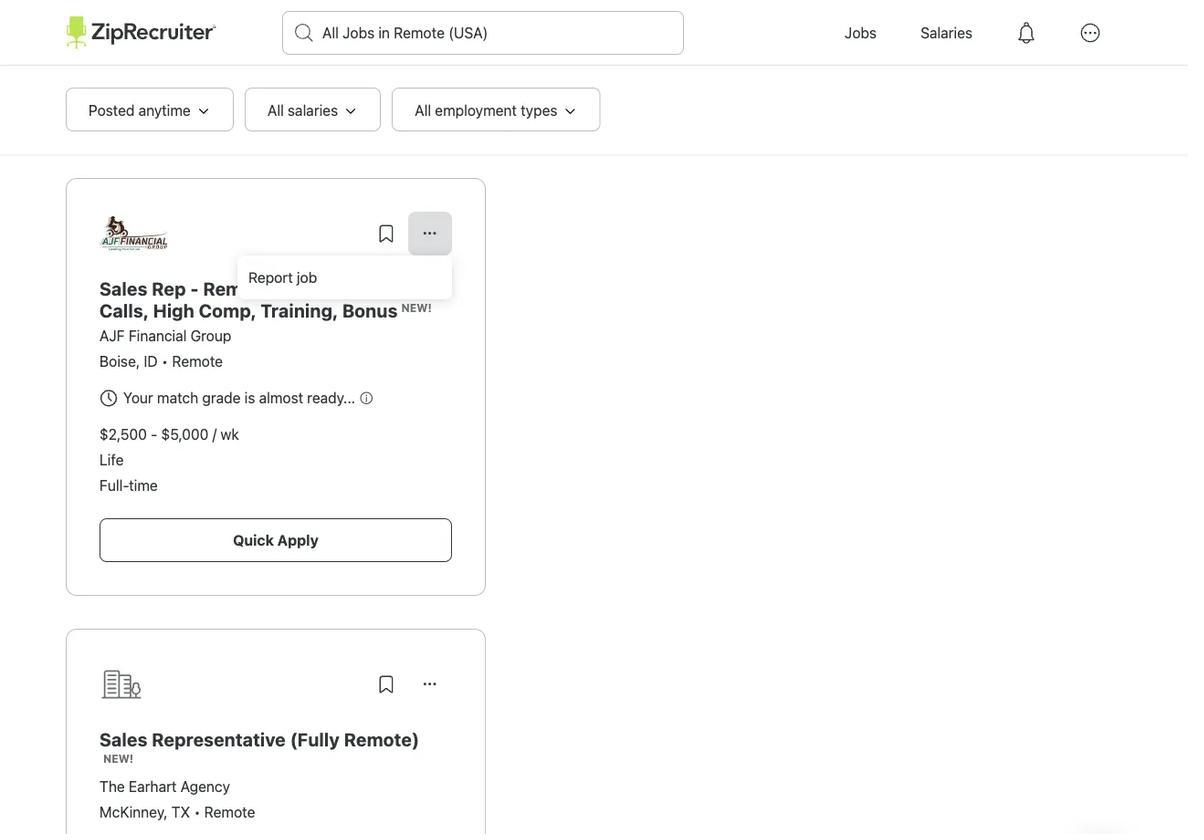 Task type: describe. For each thing, give the bounding box(es) containing it.
jobs link
[[823, 0, 899, 66]]

full-
[[100, 477, 129, 495]]

1 vertical spatial jobs
[[124, 137, 152, 154]]

job card menu element
[[408, 212, 452, 256]]

life
[[100, 452, 124, 469]]

• for sales rep - remote, no exp, no cold calls, high comp, training, bonus
[[162, 353, 168, 370]]

found
[[156, 137, 194, 154]]

all for salaries
[[268, 102, 284, 119]]

main element
[[66, 0, 1123, 66]]

save job for later image for sales representative (fully remote)
[[375, 674, 397, 696]]

save job for later image for sales rep - remote, no exp, no cold calls, high comp, training, bonus
[[375, 223, 397, 245]]

sales representative (fully remote) new!
[[100, 729, 420, 766]]

remote for jobs
[[213, 137, 264, 154]]

wk
[[220, 426, 239, 444]]

posted anytime button
[[66, 88, 234, 132]]

rep
[[152, 278, 186, 299]]

notifications image
[[1006, 12, 1048, 54]]

job
[[297, 269, 317, 286]]

new! inside 'sales representative (fully remote) new!'
[[103, 753, 133, 766]]

the earhart agency mckinney, tx • remote
[[100, 779, 255, 822]]

your
[[123, 390, 153, 407]]

training,
[[261, 300, 338, 321]]

in
[[198, 137, 209, 154]]

2 no from the left
[[352, 278, 377, 299]]

ajf
[[100, 327, 125, 345]]

jobs
[[845, 24, 877, 42]]

all for employment
[[415, 102, 431, 119]]

boise, id link
[[100, 353, 158, 370]]

match
[[157, 390, 198, 407]]

ziprecruiter image
[[66, 16, 217, 49]]

types
[[521, 102, 558, 119]]

remote,
[[203, 278, 277, 299]]

salaries link
[[899, 0, 995, 66]]

salaries
[[921, 24, 973, 42]]

all jobs 563,757 jobs found in remote (usa)
[[66, 99, 307, 154]]

ajf financial group link
[[100, 327, 231, 345]]

tx
[[171, 804, 190, 822]]

1 no from the left
[[281, 278, 306, 299]]

grade
[[202, 390, 241, 407]]

the
[[100, 779, 125, 796]]

$5,000
[[161, 426, 209, 444]]

$2,500
[[100, 426, 147, 444]]

ready...
[[307, 390, 356, 407]]

all salaries
[[268, 102, 338, 119]]

earhart
[[129, 779, 177, 796]]

- inside $2,500 - $5,000 / wk life full-time
[[151, 426, 157, 444]]

comp,
[[199, 300, 256, 321]]

Search job title or keyword search field
[[283, 12, 683, 54]]



Task type: vqa. For each thing, say whether or not it's contained in the screenshot.
Location search field
no



Task type: locate. For each thing, give the bounding box(es) containing it.
sales rep - remote, no exp, no cold calls, high comp, training, bonus
[[100, 278, 422, 321]]

0 vertical spatial new!
[[402, 301, 432, 314]]

remote right 'in'
[[213, 137, 264, 154]]

new! up the
[[103, 753, 133, 766]]

(usa)
[[268, 137, 307, 154]]

quick apply
[[233, 532, 319, 549]]

$2,500 - $5,000 / wk life full-time
[[100, 426, 239, 495]]

financial
[[129, 327, 187, 345]]

anytime
[[139, 102, 191, 119]]

jobs up 563,757
[[102, 99, 153, 129]]

no up training,
[[281, 278, 306, 299]]

sales rep - remote, no exp, no cold calls, high comp, training, bonus image
[[100, 212, 174, 256]]

remote inside ajf financial group boise, id • remote
[[172, 353, 223, 370]]

report
[[248, 269, 293, 286]]

almost
[[259, 390, 303, 407]]

cold
[[381, 278, 422, 299]]

id
[[144, 353, 158, 370]]

0 vertical spatial •
[[162, 353, 168, 370]]

•
[[162, 353, 168, 370], [194, 804, 201, 822]]

boise,
[[100, 353, 140, 370]]

mckinney,
[[100, 804, 168, 822]]

- inside sales rep - remote, no exp, no cold calls, high comp, training, bonus
[[190, 278, 199, 299]]

representative
[[152, 729, 286, 750]]

mckinney, tx link
[[100, 804, 190, 822]]

remote for earhart
[[204, 804, 255, 822]]

2 horizontal spatial all
[[415, 102, 431, 119]]

0 horizontal spatial -
[[151, 426, 157, 444]]

all inside dropdown button
[[415, 102, 431, 119]]

sales
[[100, 278, 148, 299], [100, 729, 148, 750]]

new! down 'cold'
[[402, 301, 432, 314]]

remote down group
[[172, 353, 223, 370]]

exp,
[[310, 278, 348, 299]]

jobs down posted anytime
[[124, 137, 152, 154]]

the earhart agency link
[[100, 779, 230, 796]]

salaries
[[288, 102, 338, 119]]

save job for later image left job card menu element
[[375, 223, 397, 245]]

posted
[[89, 102, 135, 119]]

bonus
[[342, 300, 398, 321]]

1 vertical spatial sales
[[100, 729, 148, 750]]

2 save job for later image from the top
[[375, 674, 397, 696]]

sales inside 'sales representative (fully remote) new!'
[[100, 729, 148, 750]]

calls,
[[100, 300, 149, 321]]

0 vertical spatial sales
[[100, 278, 148, 299]]

menu image
[[1070, 12, 1112, 54]]

report job
[[248, 269, 317, 286]]

new!
[[402, 301, 432, 314], [103, 753, 133, 766]]

(fully
[[290, 729, 340, 750]]

0 horizontal spatial •
[[162, 353, 168, 370]]

/
[[212, 426, 217, 444]]

posted anytime
[[89, 102, 191, 119]]

all up 563,757
[[66, 99, 97, 129]]

all left employment
[[415, 102, 431, 119]]

1 horizontal spatial no
[[352, 278, 377, 299]]

1 save job for later image from the top
[[375, 223, 397, 245]]

• right id
[[162, 353, 168, 370]]

0 vertical spatial save job for later image
[[375, 223, 397, 245]]

no up "bonus"
[[352, 278, 377, 299]]

1 vertical spatial •
[[194, 804, 201, 822]]

1 horizontal spatial •
[[194, 804, 201, 822]]

remote for financial
[[172, 353, 223, 370]]

-
[[190, 278, 199, 299], [151, 426, 157, 444]]

jobs
[[102, 99, 153, 129], [124, 137, 152, 154]]

1 vertical spatial -
[[151, 426, 157, 444]]

time
[[129, 477, 158, 495]]

no
[[281, 278, 306, 299], [352, 278, 377, 299]]

agency
[[181, 779, 230, 796]]

quick
[[233, 532, 274, 549]]

sales inside sales rep - remote, no exp, no cold calls, high comp, training, bonus
[[100, 278, 148, 299]]

0 horizontal spatial no
[[281, 278, 306, 299]]

all employment types
[[415, 102, 558, 119]]

2 sales from the top
[[100, 729, 148, 750]]

is
[[245, 390, 255, 407]]

sales for sales representative (fully remote) new!
[[100, 729, 148, 750]]

all up (usa) at the left top of page
[[268, 102, 284, 119]]

all inside popup button
[[268, 102, 284, 119]]

563,757
[[66, 137, 120, 154]]

high
[[153, 300, 195, 321]]

sales up calls,
[[100, 278, 148, 299]]

remote inside all jobs 563,757 jobs found in remote (usa)
[[213, 137, 264, 154]]

remote
[[213, 137, 264, 154], [172, 353, 223, 370], [204, 804, 255, 822]]

• for sales representative (fully remote)
[[194, 804, 201, 822]]

1 vertical spatial remote
[[172, 353, 223, 370]]

remote)
[[344, 729, 420, 750]]

all employment types button
[[392, 88, 601, 132]]

0 vertical spatial remote
[[213, 137, 264, 154]]

None button
[[408, 212, 452, 256], [408, 663, 452, 707], [408, 212, 452, 256], [408, 663, 452, 707]]

0 vertical spatial -
[[190, 278, 199, 299]]

all inside all jobs 563,757 jobs found in remote (usa)
[[66, 99, 97, 129]]

0 horizontal spatial new!
[[103, 753, 133, 766]]

1 horizontal spatial all
[[268, 102, 284, 119]]

sales up the
[[100, 729, 148, 750]]

1 sales from the top
[[100, 278, 148, 299]]

apply
[[277, 532, 319, 549]]

1 horizontal spatial new!
[[402, 301, 432, 314]]

remote inside the earhart agency mckinney, tx • remote
[[204, 804, 255, 822]]

quick apply button
[[100, 519, 452, 563]]

1 vertical spatial new!
[[103, 753, 133, 766]]

1 horizontal spatial -
[[190, 278, 199, 299]]

all for jobs
[[66, 99, 97, 129]]

- left the $5,000
[[151, 426, 157, 444]]

all
[[66, 99, 97, 129], [268, 102, 284, 119], [415, 102, 431, 119]]

sales for sales rep - remote, no exp, no cold calls, high comp, training, bonus
[[100, 278, 148, 299]]

save job for later image up remote)
[[375, 674, 397, 696]]

2 vertical spatial remote
[[204, 804, 255, 822]]

• inside ajf financial group boise, id • remote
[[162, 353, 168, 370]]

1 vertical spatial save job for later image
[[375, 674, 397, 696]]

0 vertical spatial jobs
[[102, 99, 153, 129]]

0 horizontal spatial all
[[66, 99, 97, 129]]

remote down agency
[[204, 804, 255, 822]]

ajf financial group boise, id • remote
[[100, 327, 231, 370]]

save job for later image
[[375, 223, 397, 245], [375, 674, 397, 696]]

• inside the earhart agency mckinney, tx • remote
[[194, 804, 201, 822]]

your match grade is almost ready...
[[123, 390, 356, 407]]

all salaries button
[[245, 88, 381, 132]]

• right tx on the left bottom
[[194, 804, 201, 822]]

- right 'rep'
[[190, 278, 199, 299]]

group
[[191, 327, 231, 345]]

your match grade is almost ready... button
[[98, 384, 374, 413]]

employment
[[435, 102, 517, 119]]



